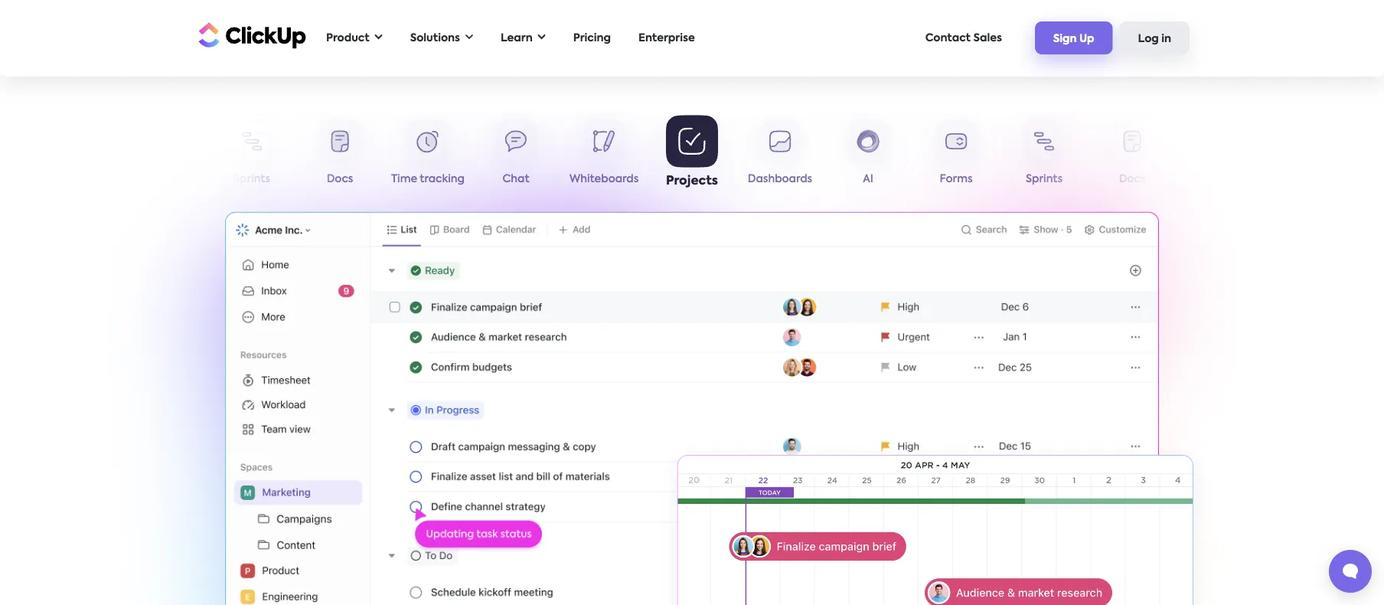 Task type: vqa. For each thing, say whether or not it's contained in the screenshot.
Forms BUTTON
yes



Task type: describe. For each thing, give the bounding box(es) containing it.
log in
[[1139, 33, 1172, 44]]

in
[[1162, 33, 1172, 44]]

1 docs button from the left
[[296, 120, 384, 191]]

1 tracking from the left
[[420, 174, 465, 185]]

2 tracking from the left
[[1213, 174, 1258, 185]]

solutions button
[[403, 22, 481, 54]]

chat
[[503, 174, 530, 185]]

projects button
[[648, 115, 736, 191]]

ai
[[863, 174, 874, 185]]

projects
[[666, 175, 718, 187]]

2 time tracking from the left
[[1184, 174, 1258, 185]]

sprints for 1st sprints button from right
[[1026, 174, 1063, 185]]

1 sprints button from the left
[[208, 120, 296, 191]]

1 time tracking button from the left
[[384, 120, 472, 191]]

clickup image
[[195, 20, 306, 50]]

dashboards button
[[736, 120, 824, 191]]

contact sales link
[[918, 22, 1010, 54]]

chat button
[[472, 120, 560, 191]]

sign up button
[[1035, 22, 1113, 54]]

sprints for second sprints button from the right
[[234, 174, 270, 185]]

dashboards
[[748, 174, 813, 185]]

whiteboards button
[[560, 120, 648, 191]]

ai button
[[824, 120, 913, 191]]

product
[[326, 33, 370, 43]]



Task type: locate. For each thing, give the bounding box(es) containing it.
log in link
[[1120, 22, 1190, 54]]

time tracking button
[[384, 120, 472, 191], [1177, 120, 1265, 191]]

1 horizontal spatial time tracking button
[[1177, 120, 1265, 191]]

1 horizontal spatial docs
[[1119, 174, 1146, 185]]

1 time from the left
[[391, 174, 417, 185]]

sprints button
[[208, 120, 296, 191], [1001, 120, 1089, 191]]

0 horizontal spatial tracking
[[420, 174, 465, 185]]

1 horizontal spatial tracking
[[1213, 174, 1258, 185]]

sales
[[974, 33, 1002, 43]]

docs
[[327, 174, 353, 185], [1119, 174, 1146, 185]]

1 horizontal spatial time tracking
[[1184, 174, 1258, 185]]

0 horizontal spatial docs button
[[296, 120, 384, 191]]

enterprise
[[639, 33, 695, 43]]

2 sprints from the left
[[1026, 174, 1063, 185]]

docs button
[[296, 120, 384, 191], [1089, 120, 1177, 191]]

1 horizontal spatial sprints
[[1026, 174, 1063, 185]]

docs for 2nd docs button from the right
[[327, 174, 353, 185]]

log
[[1139, 33, 1159, 44]]

2 forms from the left
[[940, 174, 973, 185]]

sign
[[1054, 33, 1077, 44]]

sprints
[[234, 174, 270, 185], [1026, 174, 1063, 185]]

0 horizontal spatial sprints button
[[208, 120, 296, 191]]

1 horizontal spatial forms
[[940, 174, 973, 185]]

learn
[[501, 33, 533, 43]]

learn button
[[493, 22, 554, 54]]

0 horizontal spatial time tracking button
[[384, 120, 472, 191]]

1 horizontal spatial time
[[1184, 174, 1210, 185]]

pricing
[[573, 33, 611, 43]]

2 docs from the left
[[1119, 174, 1146, 185]]

forms button
[[120, 120, 208, 191], [913, 120, 1001, 191]]

projects image
[[658, 438, 1213, 605]]

1 horizontal spatial forms button
[[913, 120, 1001, 191]]

sign up
[[1054, 33, 1095, 44]]

up
[[1080, 33, 1095, 44]]

time tracking
[[391, 174, 465, 185], [1184, 174, 1258, 185]]

1 horizontal spatial docs button
[[1089, 120, 1177, 191]]

2 forms button from the left
[[913, 120, 1001, 191]]

forms
[[147, 174, 180, 185], [940, 174, 973, 185]]

0 horizontal spatial forms
[[147, 174, 180, 185]]

0 horizontal spatial forms button
[[120, 120, 208, 191]]

1 sprints from the left
[[234, 174, 270, 185]]

contact
[[926, 33, 971, 43]]

time
[[391, 174, 417, 185], [1184, 174, 1210, 185]]

1 forms from the left
[[147, 174, 180, 185]]

2 docs button from the left
[[1089, 120, 1177, 191]]

docs for 2nd docs button
[[1119, 174, 1146, 185]]

2 time tracking button from the left
[[1177, 120, 1265, 191]]

product button
[[319, 22, 390, 54]]

0 horizontal spatial docs
[[327, 174, 353, 185]]

2 sprints button from the left
[[1001, 120, 1089, 191]]

1 docs from the left
[[327, 174, 353, 185]]

0 horizontal spatial sprints
[[234, 174, 270, 185]]

1 horizontal spatial sprints button
[[1001, 120, 1089, 191]]

pricing link
[[566, 22, 619, 54]]

0 horizontal spatial time tracking
[[391, 174, 465, 185]]

enterprise link
[[631, 22, 703, 54]]

tracking
[[420, 174, 465, 185], [1213, 174, 1258, 185]]

1 forms button from the left
[[120, 120, 208, 191]]

contact sales
[[926, 33, 1002, 43]]

2 time from the left
[[1184, 174, 1210, 185]]

1 time tracking from the left
[[391, 174, 465, 185]]

0 horizontal spatial time
[[391, 174, 417, 185]]

whiteboards
[[570, 174, 639, 185]]

solutions
[[410, 33, 460, 43]]



